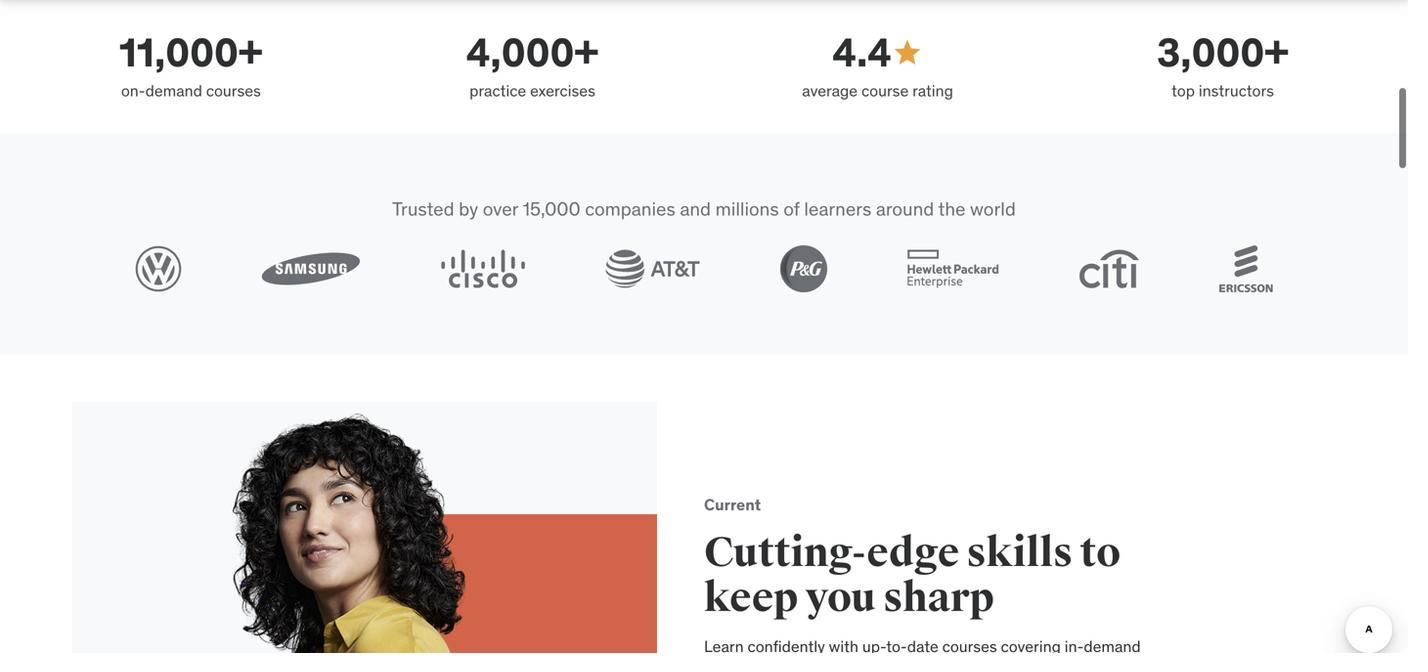 Task type: locate. For each thing, give the bounding box(es) containing it.
sharp
[[883, 573, 994, 623]]

samsung logo image
[[262, 253, 361, 286]]

ericsson logo image
[[1220, 246, 1273, 293]]

average course rating
[[802, 81, 954, 101]]

learners
[[804, 197, 872, 221]]

3,000+ top instructors
[[1157, 28, 1289, 101]]

exercises
[[530, 81, 596, 101]]

courses
[[206, 81, 261, 101]]

4,000+ practice exercises
[[466, 28, 599, 101]]

companies
[[585, 197, 676, 221]]

4.4
[[833, 28, 892, 77]]

world
[[970, 197, 1016, 221]]

citi logo image
[[1079, 250, 1140, 289]]

practice
[[470, 81, 526, 101]]

cutting-edge skills to keep you sharp
[[704, 528, 1121, 623]]

by
[[459, 197, 478, 221]]

rating
[[913, 81, 954, 101]]

volkswagen logo image
[[135, 246, 182, 293]]

cisco logo image
[[441, 250, 526, 289]]

3,000+
[[1157, 28, 1289, 77]]

4,000+
[[466, 28, 599, 77]]

current image
[[72, 402, 657, 653]]

keep
[[704, 573, 798, 623]]

11,000+
[[119, 28, 263, 77]]

around
[[876, 197, 934, 221]]

millions
[[716, 197, 779, 221]]

skills
[[967, 528, 1073, 578]]

trusted by over 15,000 companies and millions of learners around the world
[[392, 197, 1016, 221]]



Task type: describe. For each thing, give the bounding box(es) containing it.
procter & gamble logo image
[[780, 246, 827, 293]]

edge
[[867, 528, 959, 578]]

over
[[483, 197, 518, 221]]

current
[[704, 495, 761, 515]]

15,000
[[523, 197, 581, 221]]

demand
[[145, 81, 202, 101]]

top
[[1172, 81, 1195, 101]]

11,000+ on-demand courses
[[119, 28, 263, 101]]

cutting-
[[704, 528, 867, 578]]

hewlett packard enterprise logo image
[[907, 250, 999, 289]]

the
[[938, 197, 966, 221]]

of
[[784, 197, 800, 221]]

average
[[802, 81, 858, 101]]

you
[[806, 573, 876, 623]]

trusted
[[392, 197, 454, 221]]

instructors
[[1199, 81, 1274, 101]]

to
[[1080, 528, 1121, 578]]

on-
[[121, 81, 145, 101]]

course
[[862, 81, 909, 101]]

and
[[680, 197, 711, 221]]

att&t logo image
[[606, 250, 700, 289]]



Task type: vqa. For each thing, say whether or not it's contained in the screenshot.
THE 15,000
yes



